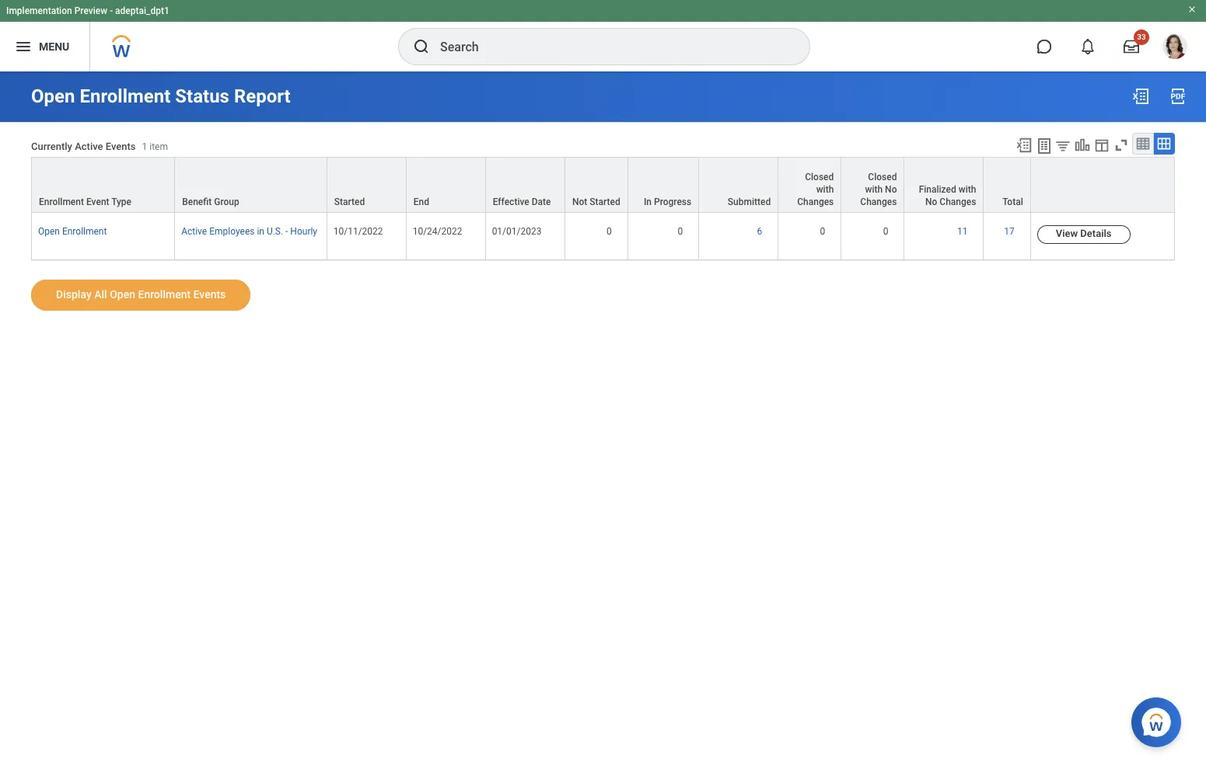 Task type: locate. For each thing, give the bounding box(es) containing it.
10/11/2022
[[333, 226, 383, 237]]

details
[[1080, 228, 1112, 240]]

changes for closed with no changes
[[860, 197, 897, 208]]

2 0 button from the left
[[678, 226, 685, 238]]

open right the all
[[110, 289, 135, 301]]

changes
[[797, 197, 834, 208], [860, 197, 897, 208], [940, 197, 976, 208]]

in
[[644, 197, 652, 208]]

0 button down closed with changes
[[820, 226, 828, 238]]

with inside closed with no changes
[[865, 184, 883, 195]]

notifications large image
[[1080, 39, 1096, 54]]

1
[[142, 142, 147, 153]]

- inside menu 'banner'
[[110, 5, 113, 16]]

0 down progress
[[678, 226, 683, 237]]

2 changes from the left
[[860, 197, 897, 208]]

0 horizontal spatial changes
[[797, 197, 834, 208]]

1 horizontal spatial active
[[181, 226, 207, 237]]

no down finalized
[[925, 197, 937, 208]]

started right the not
[[590, 197, 620, 208]]

- right u.s.
[[285, 226, 288, 237]]

1 horizontal spatial with
[[865, 184, 883, 195]]

1 horizontal spatial closed
[[868, 172, 897, 183]]

no inside closed with no changes
[[885, 184, 897, 195]]

open down the "enrollment event type"
[[38, 226, 60, 237]]

1 vertical spatial no
[[925, 197, 937, 208]]

0 vertical spatial events
[[106, 141, 136, 153]]

0 vertical spatial open
[[31, 86, 75, 107]]

enrollment right the all
[[138, 289, 191, 301]]

1 vertical spatial open
[[38, 226, 60, 237]]

1 with from the left
[[816, 184, 834, 195]]

open enrollment
[[38, 226, 107, 237]]

open inside button
[[110, 289, 135, 301]]

0 down closed with changes
[[820, 226, 825, 237]]

active
[[75, 141, 103, 153], [181, 226, 207, 237]]

in progress button
[[628, 158, 699, 212]]

submitted
[[728, 197, 771, 208]]

0 horizontal spatial with
[[816, 184, 834, 195]]

export to excel image
[[1016, 137, 1033, 154]]

2 with from the left
[[865, 184, 883, 195]]

open
[[31, 86, 75, 107], [38, 226, 60, 237], [110, 289, 135, 301]]

1 horizontal spatial -
[[285, 226, 288, 237]]

with for closed with changes
[[816, 184, 834, 195]]

submitted button
[[699, 158, 778, 212]]

open down menu
[[31, 86, 75, 107]]

with for closed with no changes
[[865, 184, 883, 195]]

11 button
[[957, 226, 970, 238]]

changes down finalized
[[940, 197, 976, 208]]

2 closed from the left
[[868, 172, 897, 183]]

started
[[334, 197, 365, 208], [590, 197, 620, 208]]

with
[[816, 184, 834, 195], [865, 184, 883, 195], [959, 184, 976, 195]]

not started button
[[565, 158, 627, 212]]

open inside view details row
[[38, 226, 60, 237]]

total
[[1003, 197, 1023, 208]]

1 vertical spatial events
[[193, 289, 226, 301]]

1 changes from the left
[[797, 197, 834, 208]]

closed inside closed with changes
[[805, 172, 834, 183]]

in
[[257, 226, 264, 237]]

enrollment
[[80, 86, 171, 107], [39, 197, 84, 208], [62, 226, 107, 237], [138, 289, 191, 301]]

fullscreen image
[[1113, 137, 1130, 154]]

finalized
[[919, 184, 956, 195]]

1 horizontal spatial started
[[590, 197, 620, 208]]

select to filter grid data image
[[1055, 138, 1072, 154]]

preview
[[74, 5, 107, 16]]

end button
[[406, 158, 485, 212]]

changes right closed with changes
[[860, 197, 897, 208]]

no for finalized
[[925, 197, 937, 208]]

with left closed with no changes popup button
[[816, 184, 834, 195]]

-
[[110, 5, 113, 16], [285, 226, 288, 237]]

finalized with no changes button
[[905, 158, 983, 212]]

effective date button
[[486, 158, 564, 212]]

0 button
[[607, 226, 614, 238], [678, 226, 685, 238], [820, 226, 828, 238], [883, 226, 891, 238]]

1 0 from the left
[[607, 226, 612, 237]]

6
[[757, 226, 762, 237]]

active down the benefit
[[181, 226, 207, 237]]

0 down closed with no changes
[[883, 226, 888, 237]]

3 changes from the left
[[940, 197, 976, 208]]

active right currently
[[75, 141, 103, 153]]

close environment banner image
[[1187, 5, 1197, 14]]

started up 10/11/2022
[[334, 197, 365, 208]]

with right closed with changes
[[865, 184, 883, 195]]

0 vertical spatial active
[[75, 141, 103, 153]]

enrollment up open enrollment link
[[39, 197, 84, 208]]

1 horizontal spatial changes
[[860, 197, 897, 208]]

open enrollment status report
[[31, 86, 291, 107]]

2 vertical spatial open
[[110, 289, 135, 301]]

- right preview
[[110, 5, 113, 16]]

closed with no changes
[[860, 172, 897, 208]]

closed left finalized with no changes popup button
[[868, 172, 897, 183]]

menu banner
[[0, 0, 1206, 72]]

closed inside closed with no changes
[[868, 172, 897, 183]]

with inside closed with changes
[[816, 184, 834, 195]]

row containing closed with changes
[[31, 157, 1175, 213]]

expand/collapse chart image
[[1074, 137, 1091, 154]]

all
[[94, 289, 107, 301]]

0 button down progress
[[678, 226, 685, 238]]

no inside finalized with no changes
[[925, 197, 937, 208]]

1 closed from the left
[[805, 172, 834, 183]]

benefit
[[182, 197, 212, 208]]

total button
[[984, 158, 1030, 212]]

0 horizontal spatial events
[[106, 141, 136, 153]]

with right finalized
[[959, 184, 976, 195]]

employees
[[209, 226, 255, 237]]

search image
[[412, 37, 431, 56]]

export to worksheets image
[[1035, 137, 1054, 156]]

view printable version (pdf) image
[[1169, 87, 1187, 106]]

currently active events 1 item
[[31, 141, 168, 153]]

implementation
[[6, 5, 72, 16]]

0 button down closed with no changes
[[883, 226, 891, 238]]

4 0 from the left
[[883, 226, 888, 237]]

2 0 from the left
[[678, 226, 683, 237]]

33 button
[[1114, 30, 1149, 64]]

0 horizontal spatial closed
[[805, 172, 834, 183]]

- inside view details row
[[285, 226, 288, 237]]

1 horizontal spatial events
[[193, 289, 226, 301]]

item
[[150, 142, 168, 153]]

display all open enrollment events
[[56, 289, 226, 301]]

row
[[31, 157, 1175, 213]]

type
[[111, 197, 131, 208]]

0 button down not started
[[607, 226, 614, 238]]

no left finalized
[[885, 184, 897, 195]]

3 0 from the left
[[820, 226, 825, 237]]

with inside finalized with no changes
[[959, 184, 976, 195]]

status
[[175, 86, 229, 107]]

table image
[[1135, 136, 1151, 152]]

enrollment down the "enrollment event type"
[[62, 226, 107, 237]]

inbox large image
[[1124, 39, 1139, 54]]

enrollment event type
[[39, 197, 131, 208]]

0 horizontal spatial started
[[334, 197, 365, 208]]

events
[[106, 141, 136, 153], [193, 289, 226, 301]]

3 with from the left
[[959, 184, 976, 195]]

changes inside finalized with no changes
[[940, 197, 976, 208]]

0 horizontal spatial no
[[885, 184, 897, 195]]

2 horizontal spatial with
[[959, 184, 976, 195]]

0 down not started
[[607, 226, 612, 237]]

closed for closed with changes
[[805, 172, 834, 183]]

closed left closed with no changes popup button
[[805, 172, 834, 183]]

closed with changes
[[797, 172, 834, 208]]

1 vertical spatial -
[[285, 226, 288, 237]]

0
[[607, 226, 612, 237], [678, 226, 683, 237], [820, 226, 825, 237], [883, 226, 888, 237]]

1 horizontal spatial no
[[925, 197, 937, 208]]

1 0 button from the left
[[607, 226, 614, 238]]

0 vertical spatial no
[[885, 184, 897, 195]]

0 horizontal spatial -
[[110, 5, 113, 16]]

changes inside closed with no changes popup button
[[860, 197, 897, 208]]

enrollment up '1'
[[80, 86, 171, 107]]

enrollment event type button
[[32, 158, 174, 212]]

changes left closed with no changes popup button
[[797, 197, 834, 208]]

no
[[885, 184, 897, 195], [925, 197, 937, 208]]

events down employees
[[193, 289, 226, 301]]

0 vertical spatial -
[[110, 5, 113, 16]]

1 started from the left
[[334, 197, 365, 208]]

3 0 button from the left
[[820, 226, 828, 238]]

6 button
[[757, 226, 765, 238]]

17
[[1004, 226, 1015, 237]]

2 horizontal spatial changes
[[940, 197, 976, 208]]

0 horizontal spatial active
[[75, 141, 103, 153]]

events left '1'
[[106, 141, 136, 153]]

closed
[[805, 172, 834, 183], [868, 172, 897, 183]]

17 button
[[1004, 226, 1017, 238]]

1 vertical spatial active
[[181, 226, 207, 237]]

toolbar
[[1009, 133, 1175, 157]]

2 started from the left
[[590, 197, 620, 208]]



Task type: describe. For each thing, give the bounding box(es) containing it.
events inside button
[[193, 289, 226, 301]]

with for finalized with no changes
[[959, 184, 976, 195]]

report
[[234, 86, 291, 107]]

active inside view details row
[[181, 226, 207, 237]]

effective
[[493, 197, 529, 208]]

0 for first '0' button
[[607, 226, 612, 237]]

10/24/2022
[[413, 226, 462, 237]]

not started
[[572, 197, 620, 208]]

menu
[[39, 40, 69, 53]]

started button
[[327, 158, 406, 212]]

benefit group
[[182, 197, 239, 208]]

not
[[572, 197, 587, 208]]

enrollment inside open enrollment link
[[62, 226, 107, 237]]

closed with changes button
[[779, 158, 841, 212]]

currently
[[31, 141, 72, 153]]

01/01/2023
[[492, 226, 542, 237]]

toolbar inside open enrollment status report main content
[[1009, 133, 1175, 157]]

progress
[[654, 197, 692, 208]]

open enrollment status report main content
[[0, 72, 1206, 325]]

enrollment inside display all open enrollment events button
[[138, 289, 191, 301]]

no for closed
[[885, 184, 897, 195]]

Search Workday  search field
[[440, 30, 778, 64]]

open for open enrollment
[[38, 226, 60, 237]]

closed for closed with no changes
[[868, 172, 897, 183]]

view
[[1056, 228, 1078, 240]]

open enrollment link
[[38, 223, 107, 237]]

display all open enrollment events button
[[31, 280, 251, 311]]

closed with no changes button
[[842, 158, 904, 212]]

row inside open enrollment status report main content
[[31, 157, 1175, 213]]

click to view/edit grid preferences image
[[1093, 137, 1111, 154]]

view details button
[[1037, 226, 1130, 244]]

active employees in u.s. - hourly link
[[181, 223, 317, 237]]

event
[[86, 197, 109, 208]]

4 0 button from the left
[[883, 226, 891, 238]]

display
[[56, 289, 92, 301]]

u.s.
[[267, 226, 283, 237]]

expand table image
[[1156, 136, 1172, 152]]

effective date
[[493, 197, 551, 208]]

profile logan mcneil image
[[1163, 34, 1187, 62]]

open for open enrollment status report
[[31, 86, 75, 107]]

11
[[957, 226, 968, 237]]

group
[[214, 197, 239, 208]]

export to excel image
[[1131, 87, 1150, 106]]

end
[[413, 197, 429, 208]]

0 for 3rd '0' button from the right
[[678, 226, 683, 237]]

started inside "popup button"
[[334, 197, 365, 208]]

in progress
[[644, 197, 692, 208]]

active employees in u.s. - hourly
[[181, 226, 317, 237]]

justify image
[[14, 37, 33, 56]]

33
[[1137, 33, 1146, 41]]

0 for 3rd '0' button
[[820, 226, 825, 237]]

0 for first '0' button from right
[[883, 226, 888, 237]]

date
[[532, 197, 551, 208]]

enrollment inside enrollment event type popup button
[[39, 197, 84, 208]]

view details
[[1056, 228, 1112, 240]]

view details row
[[31, 213, 1175, 261]]

changes inside closed with changes popup button
[[797, 197, 834, 208]]

menu button
[[0, 22, 90, 72]]

benefit group button
[[175, 158, 326, 212]]

started inside popup button
[[590, 197, 620, 208]]

finalized with no changes
[[919, 184, 976, 208]]

adeptai_dpt1
[[115, 5, 169, 16]]

hourly
[[290, 226, 317, 237]]

changes for finalized with no changes
[[940, 197, 976, 208]]

implementation preview -   adeptai_dpt1
[[6, 5, 169, 16]]



Task type: vqa. For each thing, say whether or not it's contained in the screenshot.
phone image at left top
no



